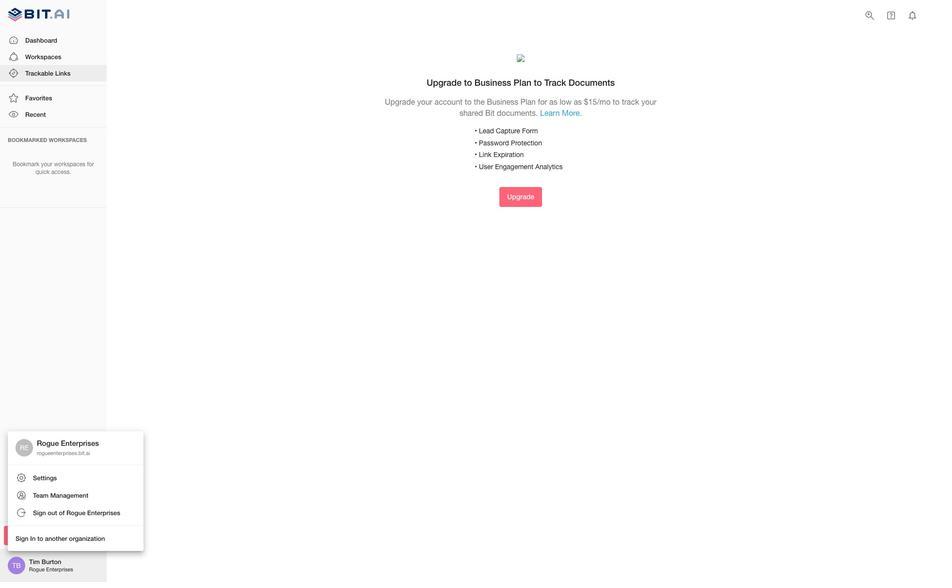 Task type: locate. For each thing, give the bounding box(es) containing it.
0 vertical spatial upgrade button
[[500, 187, 542, 207]]

enterprises
[[61, 439, 99, 448], [87, 509, 120, 517], [46, 567, 73, 573]]

1 horizontal spatial for
[[538, 97, 547, 106]]

rogue up rogueenterprises.bit.ai
[[37, 439, 59, 448]]

workspaces button
[[0, 48, 107, 65]]

more.
[[562, 109, 582, 117]]

low
[[560, 97, 572, 106]]

2 as from the left
[[574, 97, 582, 106]]

analytics
[[535, 163, 563, 171]]

the
[[474, 97, 485, 106]]

to left the
[[465, 97, 472, 106]]

link
[[479, 151, 492, 159]]

business up bit
[[487, 97, 519, 106]]

0 horizontal spatial your
[[41, 161, 52, 168]]

1 horizontal spatial sign
[[33, 509, 46, 517]]

as up learn
[[550, 97, 558, 106]]

form
[[522, 127, 538, 135]]

trackable links
[[25, 69, 71, 77]]

rogue down tim
[[29, 567, 45, 573]]

1 vertical spatial business
[[487, 97, 519, 106]]

enterprises inside tim burton rogue enterprises
[[46, 567, 73, 573]]

in
[[30, 535, 36, 543]]

rogue inside rogue enterprises rogueenterprises.bit.ai
[[37, 439, 59, 448]]

0 vertical spatial for
[[538, 97, 547, 106]]

plan inside upgrade your account to the business plan for as low as $15/mo to track your shared bit documents.
[[521, 97, 536, 106]]

bookmarked workspaces
[[8, 137, 87, 143]]

enterprises up organization
[[87, 509, 120, 517]]

2 vertical spatial enterprises
[[46, 567, 73, 573]]

of
[[59, 509, 65, 517]]

upgrade button
[[500, 187, 542, 207], [4, 526, 103, 546]]

0 horizontal spatial sign
[[16, 535, 28, 543]]

• left lead
[[475, 127, 477, 135]]

bit
[[485, 109, 495, 117]]

learn
[[540, 109, 560, 117]]

to left "track"
[[534, 77, 542, 88]]

0 vertical spatial rogue
[[37, 439, 59, 448]]

your up quick
[[41, 161, 52, 168]]

1 • from the top
[[475, 127, 477, 135]]

menu item containing sign out of
[[8, 504, 144, 522]]

bookmark
[[13, 161, 39, 168]]

rogue right of
[[66, 509, 85, 517]]

tim burton rogue enterprises
[[29, 558, 73, 573]]

rogue
[[37, 439, 59, 448], [66, 509, 85, 517], [29, 567, 45, 573]]

your inside bookmark your workspaces for quick access.
[[41, 161, 52, 168]]

organization
[[69, 535, 105, 543]]

1 horizontal spatial upgrade button
[[500, 187, 542, 207]]

• left link
[[475, 151, 477, 159]]

1 horizontal spatial as
[[574, 97, 582, 106]]

quick
[[36, 169, 50, 176]]

recent
[[25, 111, 46, 119]]

upgrade inside upgrade your account to the business plan for as low as $15/mo to track your shared bit documents.
[[385, 97, 415, 106]]

as right low
[[574, 97, 582, 106]]

for
[[538, 97, 547, 106], [87, 161, 94, 168]]

0 vertical spatial enterprises
[[61, 439, 99, 448]]

capture
[[496, 127, 520, 135]]

account
[[435, 97, 463, 106]]

bookmarked
[[8, 137, 47, 143]]

upgrade button down engagement
[[500, 187, 542, 207]]

to up shared on the top
[[464, 77, 472, 88]]

favorites
[[25, 94, 52, 102]]

your
[[417, 97, 433, 106], [642, 97, 657, 106], [41, 161, 52, 168]]

sign left in
[[16, 535, 28, 543]]

another
[[45, 535, 67, 543]]

enterprises down burton
[[46, 567, 73, 573]]

0 horizontal spatial for
[[87, 161, 94, 168]]

menu item
[[8, 504, 144, 522]]

plan up upgrade your account to the business plan for as low as $15/mo to track your shared bit documents.
[[514, 77, 532, 88]]

upgrade button down out
[[4, 526, 103, 546]]

trackable
[[25, 69, 53, 77]]

for up learn
[[538, 97, 547, 106]]

sign in to another organization
[[16, 535, 105, 543]]

sign in to another organization link
[[8, 530, 144, 547]]

to
[[464, 77, 472, 88], [534, 77, 542, 88], [465, 97, 472, 106], [613, 97, 620, 106], [37, 535, 43, 543]]

business up the
[[475, 77, 511, 88]]

for right workspaces
[[87, 161, 94, 168]]

upgrade
[[427, 77, 462, 88], [385, 97, 415, 106], [507, 193, 535, 201], [40, 531, 67, 540]]

password
[[479, 139, 509, 147]]

2 vertical spatial rogue
[[29, 567, 45, 573]]

favorites button
[[0, 90, 107, 106]]

1 vertical spatial for
[[87, 161, 94, 168]]

documents.
[[497, 109, 538, 117]]

1 vertical spatial enterprises
[[87, 509, 120, 517]]

to right in
[[37, 535, 43, 543]]

1 vertical spatial plan
[[521, 97, 536, 106]]

1 vertical spatial sign
[[16, 535, 28, 543]]

workspaces
[[25, 53, 61, 61]]

•
[[475, 127, 477, 135], [475, 139, 477, 147], [475, 151, 477, 159], [475, 163, 477, 171]]

as
[[550, 97, 558, 106], [574, 97, 582, 106]]

plan up documents.
[[521, 97, 536, 106]]

• left "user"
[[475, 163, 477, 171]]

enterprises up rogueenterprises.bit.ai
[[61, 439, 99, 448]]

plan
[[514, 77, 532, 88], [521, 97, 536, 106]]

expiration
[[494, 151, 524, 159]]

sign
[[33, 509, 46, 517], [16, 535, 28, 543]]

• left password
[[475, 139, 477, 147]]

1 vertical spatial rogue
[[66, 509, 85, 517]]

1 vertical spatial upgrade button
[[4, 526, 103, 546]]

business
[[475, 77, 511, 88], [487, 97, 519, 106]]

0 horizontal spatial as
[[550, 97, 558, 106]]

$15/mo
[[584, 97, 611, 106]]

1 as from the left
[[550, 97, 558, 106]]

sign inside menu item
[[33, 509, 46, 517]]

your right track
[[642, 97, 657, 106]]

bookmark your workspaces for quick access.
[[13, 161, 94, 176]]

sign left out
[[33, 509, 46, 517]]

out
[[48, 509, 57, 517]]

team
[[33, 492, 49, 499]]

1 horizontal spatial your
[[417, 97, 433, 106]]

your left account
[[417, 97, 433, 106]]

0 vertical spatial sign
[[33, 509, 46, 517]]

track
[[622, 97, 639, 106]]

rogue enterprises menu
[[8, 432, 144, 551]]



Task type: vqa. For each thing, say whether or not it's contained in the screenshot.
Recent Button
yes



Task type: describe. For each thing, give the bounding box(es) containing it.
trackable links button
[[0, 65, 107, 82]]

documents
[[569, 77, 615, 88]]

burton
[[42, 558, 61, 566]]

protection
[[511, 139, 542, 147]]

recent button
[[0, 106, 107, 123]]

access.
[[51, 169, 71, 176]]

to inside the rogue enterprises menu
[[37, 535, 43, 543]]

dashboard button
[[0, 32, 107, 48]]

2 • from the top
[[475, 139, 477, 147]]

tb
[[12, 562, 21, 570]]

lead
[[479, 127, 494, 135]]

sign out of rogue enterprises
[[33, 509, 120, 517]]

enterprises inside menu item
[[87, 509, 120, 517]]

for inside bookmark your workspaces for quick access.
[[87, 161, 94, 168]]

user
[[479, 163, 493, 171]]

workspaces
[[49, 137, 87, 143]]

0 horizontal spatial upgrade button
[[4, 526, 103, 546]]

business inside upgrade your account to the business plan for as low as $15/mo to track your shared bit documents.
[[487, 97, 519, 106]]

team management
[[33, 492, 88, 499]]

0 vertical spatial business
[[475, 77, 511, 88]]

sign for sign out of rogue enterprises
[[33, 509, 46, 517]]

shared
[[460, 109, 483, 117]]

to left track
[[613, 97, 620, 106]]

0 vertical spatial plan
[[514, 77, 532, 88]]

management
[[50, 492, 88, 499]]

rogueenterprises.bit.ai
[[37, 451, 90, 456]]

sign for sign in to another organization
[[16, 535, 28, 543]]

3 • from the top
[[475, 151, 477, 159]]

learn more. link
[[540, 109, 582, 117]]

settings menu item
[[8, 469, 144, 487]]

upgrade your account to the business plan for as low as $15/mo to track your shared bit documents.
[[385, 97, 657, 117]]

track
[[545, 77, 566, 88]]

settings
[[33, 474, 57, 482]]

upgrade to business plan to track documents
[[427, 77, 615, 88]]

for inside upgrade your account to the business plan for as low as $15/mo to track your shared bit documents.
[[538, 97, 547, 106]]

your for for
[[41, 161, 52, 168]]

links
[[55, 69, 71, 77]]

rogue inside tim burton rogue enterprises
[[29, 567, 45, 573]]

2 horizontal spatial your
[[642, 97, 657, 106]]

• lead capture form • password protection • link expiration • user engagement analytics
[[475, 127, 563, 171]]

engagement
[[495, 163, 534, 171]]

re
[[20, 444, 29, 452]]

rogue inside menu item
[[66, 509, 85, 517]]

rogue enterprises rogueenterprises.bit.ai
[[37, 439, 99, 456]]

learn more.
[[540, 109, 582, 117]]

your for to
[[417, 97, 433, 106]]

tim
[[29, 558, 40, 566]]

4 • from the top
[[475, 163, 477, 171]]

team management menu item
[[8, 487, 144, 504]]

workspaces
[[54, 161, 85, 168]]

dashboard
[[25, 36, 57, 44]]

enterprises inside rogue enterprises rogueenterprises.bit.ai
[[61, 439, 99, 448]]



